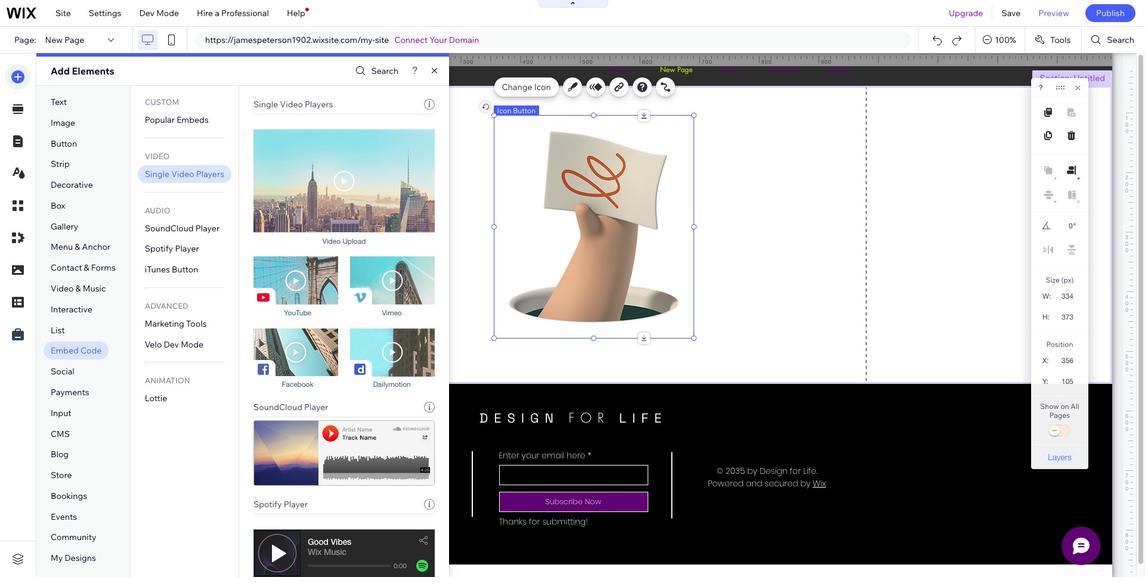 Task type: locate. For each thing, give the bounding box(es) containing it.
itunes
[[145, 264, 170, 275]]

button for icon button
[[513, 106, 536, 115]]

0 horizontal spatial single
[[145, 169, 169, 179]]

1 vertical spatial single video players
[[145, 169, 224, 179]]

page
[[65, 35, 84, 45]]

spotify player
[[145, 244, 199, 254], [254, 499, 308, 510]]

spotify
[[145, 244, 173, 254], [254, 499, 282, 510]]

& left music
[[76, 283, 81, 294]]

embeds
[[177, 115, 209, 125]]

soundcloud down audio
[[145, 223, 194, 234]]

mode down marketing tools
[[181, 339, 203, 350]]

single
[[254, 99, 278, 110], [145, 169, 169, 179]]

x:
[[1043, 357, 1049, 365]]

untitled
[[1074, 73, 1105, 84]]

image
[[51, 117, 75, 128]]

0 horizontal spatial search
[[371, 66, 398, 76]]

& left 'forms'
[[84, 263, 89, 273]]

youtube
[[284, 309, 311, 317]]

2 horizontal spatial button
[[513, 106, 536, 115]]

save
[[1002, 8, 1021, 18]]

1 horizontal spatial mode
[[181, 339, 203, 350]]

dailymotion
[[373, 381, 411, 389]]

300
[[463, 58, 474, 65]]

1 vertical spatial soundcloud
[[254, 402, 302, 413]]

0 vertical spatial spotify player
[[145, 244, 199, 254]]

switch
[[1048, 423, 1072, 440]]

tools down the preview
[[1050, 35, 1071, 45]]

https://jamespeterson1902.wixsite.com/my-
[[205, 35, 375, 45]]

search down site
[[371, 66, 398, 76]]

0 vertical spatial &
[[75, 242, 80, 253]]

button right itunes at the top of the page
[[172, 264, 198, 275]]

0 vertical spatial soundcloud
[[145, 223, 194, 234]]

dev right "velo"
[[164, 339, 179, 350]]

size (px)
[[1046, 276, 1074, 285]]

lottie
[[145, 393, 167, 404]]

0 vertical spatial mode
[[156, 8, 179, 18]]

1 horizontal spatial soundcloud
[[254, 402, 302, 413]]

interactive
[[51, 304, 92, 315]]

0 horizontal spatial tools
[[186, 318, 207, 329]]

preview
[[1039, 8, 1069, 18]]

1 vertical spatial mode
[[181, 339, 203, 350]]

1 horizontal spatial soundcloud player
[[254, 402, 328, 413]]

0 vertical spatial search button
[[1082, 27, 1145, 53]]

soundcloud player down facebook
[[254, 402, 328, 413]]

0 horizontal spatial icon
[[497, 106, 511, 115]]

1 horizontal spatial button
[[172, 264, 198, 275]]

1 vertical spatial icon
[[497, 106, 511, 115]]

0 horizontal spatial spotify
[[145, 244, 173, 254]]

search button down site
[[353, 62, 398, 80]]

facebook
[[282, 381, 314, 389]]

publish button
[[1086, 4, 1136, 22]]

search
[[1107, 35, 1135, 45], [371, 66, 398, 76]]

players
[[305, 99, 333, 110], [196, 169, 224, 179]]

900
[[821, 58, 832, 65]]

0 horizontal spatial players
[[196, 169, 224, 179]]

0 vertical spatial soundcloud player
[[145, 223, 220, 234]]

embed code
[[51, 346, 102, 356]]

0 vertical spatial dev
[[139, 8, 154, 18]]

blog
[[51, 449, 69, 460]]

hire a professional
[[197, 8, 269, 18]]

0 horizontal spatial soundcloud
[[145, 223, 194, 234]]

size
[[1046, 276, 1060, 285]]

1 vertical spatial single
[[145, 169, 169, 179]]

1 horizontal spatial single
[[254, 99, 278, 110]]

tools inside button
[[1050, 35, 1071, 45]]

0 vertical spatial button
[[513, 106, 536, 115]]

search down publish button on the top
[[1107, 35, 1135, 45]]

connect
[[394, 35, 428, 45]]

site
[[55, 8, 71, 18]]

icon right the change on the top of page
[[534, 82, 551, 92]]

professional
[[221, 8, 269, 18]]

save button
[[993, 0, 1030, 26]]

designs
[[65, 553, 96, 564]]

soundcloud player down audio
[[145, 223, 220, 234]]

soundcloud player
[[145, 223, 220, 234], [254, 402, 328, 413]]

hire
[[197, 8, 213, 18]]

anchor
[[82, 242, 110, 253]]

0 vertical spatial tools
[[1050, 35, 1071, 45]]

new page
[[45, 35, 84, 45]]

0 horizontal spatial button
[[51, 138, 77, 149]]

button down image
[[51, 138, 77, 149]]

0 horizontal spatial dev
[[139, 8, 154, 18]]

position
[[1047, 340, 1073, 349]]

dev right settings
[[139, 8, 154, 18]]

video for video & music
[[51, 283, 74, 294]]

1 vertical spatial dev
[[164, 339, 179, 350]]

None text field
[[1055, 288, 1078, 304], [1056, 309, 1078, 325], [1055, 353, 1078, 369], [1055, 288, 1078, 304], [1056, 309, 1078, 325], [1055, 353, 1078, 369]]

1 vertical spatial spotify
[[254, 499, 282, 510]]

& right menu
[[75, 242, 80, 253]]

1 horizontal spatial tools
[[1050, 35, 1071, 45]]

1 horizontal spatial dev
[[164, 339, 179, 350]]

1 vertical spatial search button
[[353, 62, 398, 80]]

search button
[[1082, 27, 1145, 53], [353, 62, 398, 80]]

(px)
[[1061, 276, 1074, 285]]

marketing
[[145, 318, 184, 329]]

400
[[523, 58, 534, 65]]

1 horizontal spatial single video players
[[254, 99, 333, 110]]

icon
[[534, 82, 551, 92], [497, 106, 511, 115]]

2 vertical spatial &
[[76, 283, 81, 294]]

soundcloud down facebook
[[254, 402, 302, 413]]

1 horizontal spatial search
[[1107, 35, 1135, 45]]

1 horizontal spatial players
[[305, 99, 333, 110]]

0 horizontal spatial search button
[[353, 62, 398, 80]]

community
[[51, 532, 96, 543]]

tools
[[1050, 35, 1071, 45], [186, 318, 207, 329]]

section: untitled
[[1040, 73, 1105, 84]]

0 vertical spatial players
[[305, 99, 333, 110]]

velo dev mode
[[145, 339, 203, 350]]

& for video
[[76, 283, 81, 294]]

&
[[75, 242, 80, 253], [84, 263, 89, 273], [76, 283, 81, 294]]

marketing tools
[[145, 318, 207, 329]]

preview button
[[1030, 0, 1078, 26]]

0 vertical spatial single video players
[[254, 99, 333, 110]]

section:
[[1040, 73, 1072, 84]]

embed
[[51, 346, 79, 356]]

700
[[702, 58, 713, 65]]

dev
[[139, 8, 154, 18], [164, 339, 179, 350]]

site
[[375, 35, 389, 45]]

2 vertical spatial button
[[172, 264, 198, 275]]

tools up velo dev mode
[[186, 318, 207, 329]]

mode left hire
[[156, 8, 179, 18]]

tools button
[[1025, 27, 1082, 53]]

mode
[[156, 8, 179, 18], [181, 339, 203, 350]]

1 vertical spatial &
[[84, 263, 89, 273]]

1 horizontal spatial search button
[[1082, 27, 1145, 53]]

icon down the change on the top of page
[[497, 106, 511, 115]]

0 horizontal spatial spotify player
[[145, 244, 199, 254]]

search button down publish button on the top
[[1082, 27, 1145, 53]]

video & music
[[51, 283, 106, 294]]

button down change icon
[[513, 106, 536, 115]]

player
[[196, 223, 220, 234], [175, 244, 199, 254], [304, 402, 328, 413], [284, 499, 308, 510]]

0 vertical spatial icon
[[534, 82, 551, 92]]

1 horizontal spatial spotify player
[[254, 499, 308, 510]]

None text field
[[1057, 218, 1073, 234], [1055, 373, 1078, 390], [1057, 218, 1073, 234], [1055, 373, 1078, 390]]

0 vertical spatial single
[[254, 99, 278, 110]]

1 vertical spatial players
[[196, 169, 224, 179]]

video
[[280, 99, 303, 110], [145, 151, 170, 161], [171, 169, 194, 179], [323, 237, 341, 246], [51, 283, 74, 294]]

0 vertical spatial spotify
[[145, 244, 173, 254]]

decorative
[[51, 180, 93, 190]]



Task type: describe. For each thing, give the bounding box(es) containing it.
menu
[[51, 242, 73, 253]]

0 horizontal spatial mode
[[156, 8, 179, 18]]

strip
[[51, 159, 70, 170]]

settings
[[89, 8, 121, 18]]

& for contact
[[84, 263, 89, 273]]

contact & forms
[[51, 263, 116, 273]]

h:
[[1043, 313, 1050, 322]]

1 vertical spatial spotify player
[[254, 499, 308, 510]]

list
[[51, 325, 65, 336]]

gallery
[[51, 221, 78, 232]]

& for menu
[[75, 242, 80, 253]]

1 vertical spatial search
[[371, 66, 398, 76]]

video upload
[[323, 237, 366, 246]]

0 horizontal spatial single video players
[[145, 169, 224, 179]]

change icon
[[502, 82, 551, 92]]

cms
[[51, 429, 70, 439]]

800
[[761, 58, 772, 65]]

new
[[45, 35, 63, 45]]

video for video
[[145, 151, 170, 161]]

show on all pages
[[1040, 402, 1080, 420]]

icon button
[[497, 106, 536, 115]]

audio
[[145, 206, 170, 215]]

contact
[[51, 263, 82, 273]]

forms
[[91, 263, 116, 273]]

itunes button
[[145, 264, 198, 275]]

domain
[[449, 35, 479, 45]]

a
[[215, 8, 219, 18]]

publish
[[1096, 8, 1125, 18]]

upgrade
[[949, 8, 983, 18]]

w:
[[1043, 292, 1051, 301]]

?
[[1039, 84, 1043, 92]]

popular
[[145, 115, 175, 125]]

text
[[51, 97, 67, 107]]

100% button
[[976, 27, 1025, 53]]

https://jamespeterson1902.wixsite.com/my-site connect your domain
[[205, 35, 479, 45]]

store
[[51, 470, 72, 481]]

all
[[1071, 402, 1080, 411]]

my
[[51, 553, 63, 564]]

upload
[[343, 237, 366, 246]]

add
[[51, 65, 70, 77]]

show
[[1040, 402, 1059, 411]]

events
[[51, 512, 77, 522]]

1 vertical spatial button
[[51, 138, 77, 149]]

layers
[[1048, 452, 1072, 462]]

0 horizontal spatial soundcloud player
[[145, 223, 220, 234]]

social
[[51, 366, 74, 377]]

box
[[51, 200, 65, 211]]

1 vertical spatial tools
[[186, 318, 207, 329]]

pages
[[1050, 411, 1070, 420]]

dev mode
[[139, 8, 179, 18]]

change
[[502, 82, 532, 92]]

500
[[582, 58, 593, 65]]

video for video upload
[[323, 237, 341, 246]]

music
[[83, 283, 106, 294]]

elements
[[72, 65, 114, 77]]

popular embeds
[[145, 115, 209, 125]]

1 vertical spatial soundcloud player
[[254, 402, 328, 413]]

y:
[[1043, 378, 1049, 386]]

layers button
[[1041, 451, 1079, 463]]

1 horizontal spatial icon
[[534, 82, 551, 92]]

add elements
[[51, 65, 114, 77]]

velo
[[145, 339, 162, 350]]

payments
[[51, 387, 89, 398]]

input
[[51, 408, 71, 419]]

bookings
[[51, 491, 87, 502]]

animation
[[145, 376, 190, 386]]

? button
[[1039, 84, 1043, 92]]

my designs
[[51, 553, 96, 564]]

1 horizontal spatial spotify
[[254, 499, 282, 510]]

vimeo
[[382, 309, 402, 317]]

°
[[1073, 222, 1076, 230]]

button for itunes button
[[172, 264, 198, 275]]

0 vertical spatial search
[[1107, 35, 1135, 45]]

code
[[80, 346, 102, 356]]

100%
[[995, 35, 1016, 45]]

custom
[[145, 97, 179, 107]]

menu & anchor
[[51, 242, 110, 253]]

advanced
[[145, 301, 188, 311]]

on
[[1061, 402, 1069, 411]]



Task type: vqa. For each thing, say whether or not it's contained in the screenshot.
to to the middle
no



